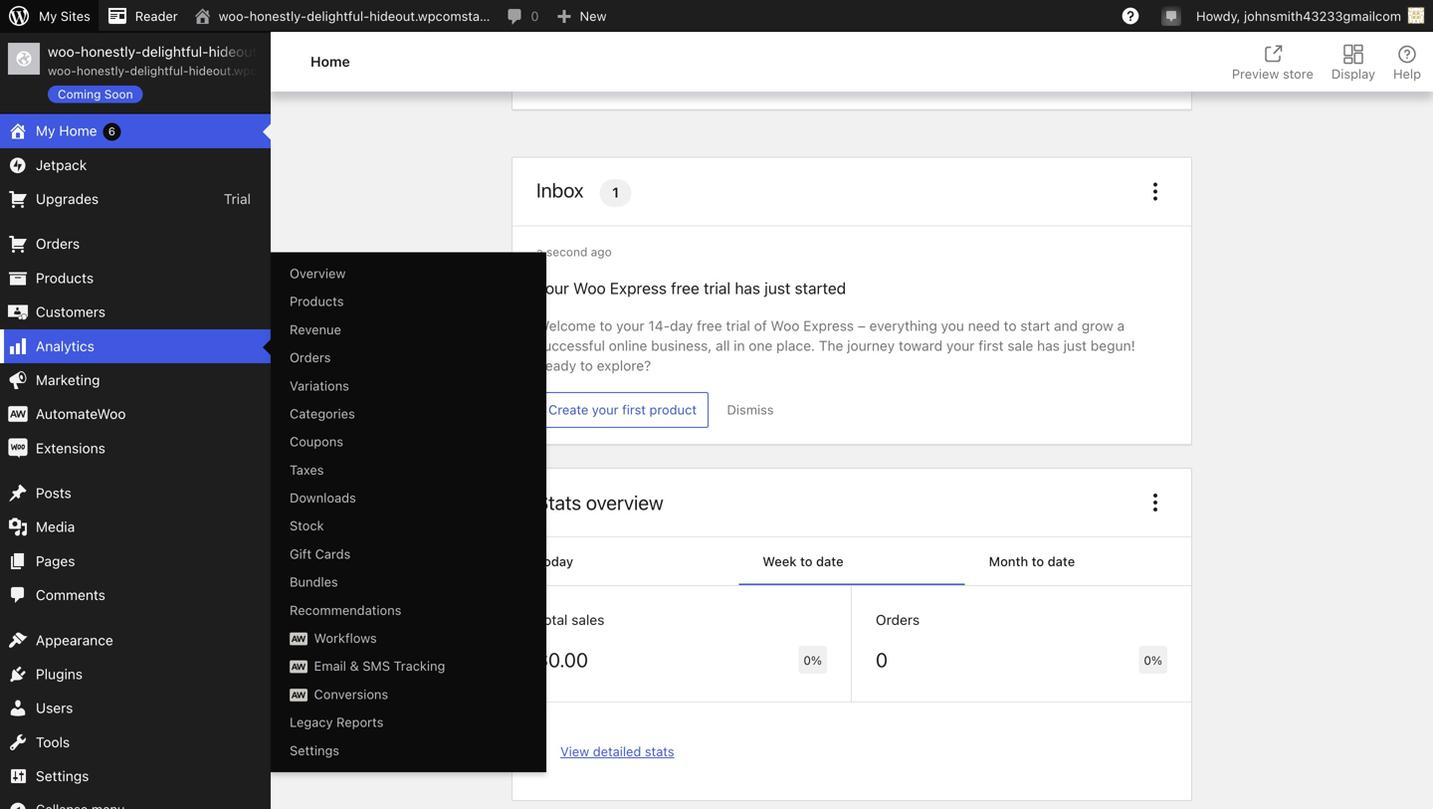 Task type: locate. For each thing, give the bounding box(es) containing it.
woo- for hideout.wpcomsta…
[[219, 8, 249, 23]]

notification image
[[1163, 7, 1179, 23]]

1 vertical spatial a
[[536, 245, 543, 259]]

1 vertical spatial woo
[[771, 318, 800, 334]]

ready
[[536, 357, 576, 374]]

home left 6
[[59, 122, 97, 139]]

woo inside welcome to your 14-day free trial of woo express – everything you need to start and grow a successful online business, all in one place. the journey toward your first sale has just begun! ready to explore?
[[771, 318, 800, 334]]

date right week
[[816, 554, 844, 569]]

tools
[[36, 734, 70, 750]]

express up the
[[803, 318, 854, 334]]

a left second at left
[[536, 245, 543, 259]]

second
[[546, 245, 587, 259]]

howdy,
[[1196, 8, 1240, 23]]

honestly- inside the toolbar navigation
[[249, 8, 307, 23]]

orders down the week to date button
[[876, 611, 920, 628]]

to right month
[[1032, 554, 1044, 569]]

0 vertical spatial automatewoo element
[[290, 632, 308, 645]]

date right month
[[1048, 554, 1075, 569]]

0% for 0
[[1144, 653, 1162, 667]]

0 vertical spatial tab list
[[1220, 32, 1433, 92]]

settings link
[[276, 736, 546, 764], [0, 759, 271, 793]]

1 automatewoo element from the top
[[290, 632, 308, 645]]

0 vertical spatial delightful-
[[307, 8, 369, 23]]

date for month to date
[[1048, 554, 1075, 569]]

categories
[[290, 406, 355, 421]]

preview
[[1232, 66, 1279, 81]]

month
[[989, 554, 1028, 569]]

my left sites
[[39, 8, 57, 23]]

delightful- inside the toolbar navigation
[[307, 8, 369, 23]]

trial
[[704, 279, 731, 298], [726, 318, 750, 334]]

started
[[795, 279, 846, 298]]

your woo express free trial has just started
[[536, 279, 846, 298]]

view detailed stats
[[560, 744, 674, 759]]

1 horizontal spatial orders link
[[276, 343, 546, 371]]

1 vertical spatial orders
[[290, 350, 331, 365]]

2 vertical spatial honestly-
[[77, 64, 130, 78]]

a up begun!
[[1117, 318, 1125, 334]]

to right week
[[800, 554, 813, 569]]

1 horizontal spatial just
[[1064, 338, 1087, 354]]

0 horizontal spatial orders link
[[0, 227, 271, 261]]

2 automatewoo element from the top
[[290, 661, 308, 673]]

2 0% from the left
[[1144, 653, 1162, 667]]

1 vertical spatial tab list
[[513, 537, 1191, 586]]

2 vertical spatial delightful-
[[130, 64, 189, 78]]

1 vertical spatial express
[[803, 318, 854, 334]]

woo up place.
[[771, 318, 800, 334]]

categories link
[[276, 400, 546, 428]]

0 horizontal spatial 0
[[531, 8, 539, 23]]

orders link up categories link
[[276, 343, 546, 371]]

email
[[314, 659, 346, 673]]

automatewoo element left workflows
[[290, 632, 308, 645]]

settings down legacy
[[290, 743, 339, 758]]

settings down tools
[[36, 768, 89, 784]]

create your first product
[[548, 402, 697, 417]]

1 horizontal spatial express
[[803, 318, 854, 334]]

woo inside your woo express free trial has just started link
[[573, 279, 606, 298]]

orders down upgrades
[[36, 236, 80, 252]]

first left 'product'
[[622, 402, 646, 417]]

0 vertical spatial settings
[[290, 743, 339, 758]]

0 vertical spatial free
[[671, 279, 699, 298]]

1 vertical spatial home
[[59, 122, 97, 139]]

my for home
[[36, 122, 55, 139]]

1 date from the left
[[816, 554, 844, 569]]

0 horizontal spatial settings
[[36, 768, 89, 784]]

variations
[[290, 378, 349, 393]]

0 vertical spatial woo-
[[219, 8, 249, 23]]

0 link
[[498, 0, 547, 32]]

view
[[560, 744, 589, 759]]

0% for $0.00
[[803, 653, 822, 667]]

1 horizontal spatial orders
[[290, 350, 331, 365]]

0 vertical spatial home
[[311, 53, 350, 70]]

automatewoo element
[[290, 632, 308, 645], [290, 661, 308, 673], [290, 689, 308, 702]]

first down need
[[978, 338, 1004, 354]]

1 horizontal spatial a
[[615, 6, 623, 22]]

trial up in
[[726, 318, 750, 334]]

0 vertical spatial express
[[610, 279, 667, 298]]

1 horizontal spatial 0
[[876, 648, 888, 671]]

1 vertical spatial honestly-
[[81, 43, 142, 60]]

&
[[350, 659, 359, 673]]

tools link
[[0, 725, 271, 759]]

free inside welcome to your 14-day free trial of woo express – everything you need to start and grow a successful online business, all in one place. the journey toward your first sale has just begun! ready to explore?
[[697, 318, 722, 334]]

posts
[[36, 485, 71, 501]]

first inside create your first product link
[[622, 402, 646, 417]]

pages
[[36, 553, 75, 569]]

1 vertical spatial has
[[1037, 338, 1060, 354]]

your down you
[[946, 338, 975, 354]]

0 vertical spatial your
[[616, 318, 645, 334]]

express up 14-
[[610, 279, 667, 298]]

3 automatewoo element from the top
[[290, 689, 308, 702]]

appearance link
[[0, 623, 271, 657]]

1 vertical spatial trial
[[726, 318, 750, 334]]

email & sms tracking link
[[276, 652, 546, 680]]

preview store button
[[1220, 32, 1326, 92]]

0 horizontal spatial has
[[735, 279, 760, 298]]

0 vertical spatial 0
[[531, 8, 539, 23]]

0 horizontal spatial woo
[[573, 279, 606, 298]]

grow
[[1082, 318, 1113, 334]]

downloads link
[[276, 484, 546, 512]]

reports
[[336, 715, 383, 730]]

first
[[978, 338, 1004, 354], [622, 402, 646, 417]]

customers link
[[0, 295, 271, 329]]

toolbar navigation
[[0, 0, 1433, 36]]

gift
[[290, 546, 312, 561]]

create
[[548, 402, 588, 417]]

orders down revenue
[[290, 350, 331, 365]]

products link
[[0, 261, 271, 295], [276, 287, 546, 315]]

0 horizontal spatial tab list
[[513, 537, 1191, 586]]

automatewoo element inside workflows link
[[290, 632, 308, 645]]

2 horizontal spatial a
[[1117, 318, 1125, 334]]

1 horizontal spatial products link
[[276, 287, 546, 315]]

week to date button
[[739, 537, 965, 585]]

1 horizontal spatial woo
[[771, 318, 800, 334]]

products link up the analytics 'link'
[[0, 261, 271, 295]]

0 horizontal spatial home
[[59, 122, 97, 139]]

woo- down my sites
[[48, 43, 81, 60]]

just up of
[[765, 279, 791, 298]]

express inside your woo express free trial has just started link
[[610, 279, 667, 298]]

woo- up woo-honestly-delightful-hideout.wpcomstaging.com woo-honestly-delightful-hideout.wpcomstaging.com coming soon
[[219, 8, 249, 23]]

1 horizontal spatial 0%
[[1144, 653, 1162, 667]]

your right create on the left
[[592, 402, 619, 417]]

0 horizontal spatial date
[[816, 554, 844, 569]]

0 horizontal spatial products link
[[0, 261, 271, 295]]

woo
[[573, 279, 606, 298], [771, 318, 800, 334]]

home down woo-honestly-delightful-hideout.wpcomsta… link
[[311, 53, 350, 70]]

1 vertical spatial your
[[946, 338, 975, 354]]

help
[[1393, 66, 1421, 81]]

1 vertical spatial woo-
[[48, 43, 81, 60]]

tab list containing preview store
[[1220, 32, 1433, 92]]

revenue link
[[276, 315, 546, 343]]

1 vertical spatial first
[[622, 402, 646, 417]]

a right the add
[[615, 6, 623, 22]]

1 horizontal spatial products
[[290, 294, 344, 309]]

need
[[968, 318, 1000, 334]]

1 vertical spatial my
[[36, 122, 55, 139]]

to up online
[[600, 318, 612, 334]]

woo-
[[219, 8, 249, 23], [48, 43, 81, 60], [48, 64, 77, 78]]

0 vertical spatial honestly-
[[249, 8, 307, 23]]

orders link up customers link at top
[[0, 227, 271, 261]]

1 horizontal spatial date
[[1048, 554, 1075, 569]]

honestly-
[[249, 8, 307, 23], [81, 43, 142, 60], [77, 64, 130, 78]]

1 horizontal spatial has
[[1037, 338, 1060, 354]]

1 horizontal spatial tab list
[[1220, 32, 1433, 92]]

free up the day
[[671, 279, 699, 298]]

0 vertical spatial first
[[978, 338, 1004, 354]]

appearance
[[36, 632, 113, 648]]

journey
[[847, 338, 895, 354]]

settings link down conversions link
[[276, 736, 546, 764]]

detailed
[[593, 744, 641, 759]]

1 vertical spatial free
[[697, 318, 722, 334]]

month to date button
[[965, 537, 1191, 585]]

sales
[[571, 611, 604, 628]]

2 vertical spatial a
[[1117, 318, 1125, 334]]

free inside your woo express free trial has just started link
[[671, 279, 699, 298]]

2 date from the left
[[1048, 554, 1075, 569]]

woo- inside the toolbar navigation
[[219, 8, 249, 23]]

conversions link
[[276, 680, 546, 708]]

products link up variations link
[[276, 287, 546, 315]]

0 vertical spatial a
[[615, 6, 623, 22]]

my inside my sites link
[[39, 8, 57, 23]]

0 horizontal spatial first
[[622, 402, 646, 417]]

automatewoo element for conversions
[[290, 689, 308, 702]]

taxes
[[290, 462, 324, 477]]

2 vertical spatial your
[[592, 402, 619, 417]]

choose which values to display image
[[1144, 490, 1167, 514]]

automatewoo element inside email & sms tracking link
[[290, 661, 308, 673]]

automatewoo element left email
[[290, 661, 308, 673]]

0 horizontal spatial a
[[536, 245, 543, 259]]

1 vertical spatial orders link
[[276, 343, 546, 371]]

of
[[754, 318, 767, 334]]

recommendations link
[[276, 596, 546, 624]]

0 vertical spatial woo
[[573, 279, 606, 298]]

your
[[616, 318, 645, 334], [946, 338, 975, 354], [592, 402, 619, 417]]

bundles
[[290, 574, 338, 589]]

welcome to your 14-day free trial of woo express – everything you need to start and grow a successful online business, all in one place. the journey toward your first sale has just begun! ready to explore?
[[536, 318, 1135, 374]]

0 vertical spatial products
[[36, 270, 94, 286]]

to up the "sale"
[[1004, 318, 1017, 334]]

1 horizontal spatial home
[[311, 53, 350, 70]]

coming
[[58, 87, 101, 101]]

stats
[[536, 490, 581, 514]]

free up "all"
[[697, 318, 722, 334]]

first inside welcome to your 14-day free trial of woo express – everything you need to start and grow a successful online business, all in one place. the journey toward your first sale has just begun! ready to explore?
[[978, 338, 1004, 354]]

my up jetpack
[[36, 122, 55, 139]]

orders
[[36, 236, 80, 252], [290, 350, 331, 365], [876, 611, 920, 628]]

preview store
[[1232, 66, 1314, 81]]

woo right your
[[573, 279, 606, 298]]

welcome
[[536, 318, 596, 334]]

automatewoo element inside conversions link
[[290, 689, 308, 702]]

has up of
[[735, 279, 760, 298]]

settings
[[290, 743, 339, 758], [36, 768, 89, 784]]

woo-honestly-delightful-hideout.wpcomstaging.com woo-honestly-delightful-hideout.wpcomstaging.com coming soon
[[48, 43, 386, 101]]

1 vertical spatial products
[[290, 294, 344, 309]]

hideout.wpcomstaging.com
[[209, 43, 386, 60], [189, 64, 344, 78]]

0 vertical spatial orders
[[36, 236, 80, 252]]

1 vertical spatial just
[[1064, 338, 1087, 354]]

1 vertical spatial automatewoo element
[[290, 661, 308, 673]]

extensions link
[[0, 431, 271, 465]]

has down start
[[1037, 338, 1060, 354]]

recommendations
[[290, 602, 401, 617]]

0 vertical spatial my
[[39, 8, 57, 23]]

0 horizontal spatial 0%
[[803, 653, 822, 667]]

0 horizontal spatial express
[[610, 279, 667, 298]]

2 vertical spatial orders
[[876, 611, 920, 628]]

overview
[[290, 266, 346, 281]]

0 horizontal spatial just
[[765, 279, 791, 298]]

2 vertical spatial automatewoo element
[[290, 689, 308, 702]]

products down overview
[[290, 294, 344, 309]]

just down and
[[1064, 338, 1087, 354]]

trial up "all"
[[704, 279, 731, 298]]

honestly- for hideout.wpcomstaging.com
[[81, 43, 142, 60]]

settings link down users link
[[0, 759, 271, 793]]

ago
[[591, 245, 612, 259]]

automatewoo element up legacy
[[290, 689, 308, 702]]

1 vertical spatial delightful-
[[142, 43, 209, 60]]

tab list
[[1220, 32, 1433, 92], [513, 537, 1191, 586]]

products up customers at the top of the page
[[36, 270, 94, 286]]

pages link
[[0, 544, 271, 578]]

woo- up coming
[[48, 64, 77, 78]]

your up online
[[616, 318, 645, 334]]

0 vertical spatial trial
[[704, 279, 731, 298]]

1 0% from the left
[[803, 653, 822, 667]]

extensions
[[36, 440, 105, 456]]

stats
[[645, 744, 674, 759]]

products
[[36, 270, 94, 286], [290, 294, 344, 309]]

to
[[600, 318, 612, 334], [1004, 318, 1017, 334], [580, 357, 593, 374], [800, 554, 813, 569], [1032, 554, 1044, 569]]

your woo express free trial has just started link
[[536, 276, 846, 300]]

1 horizontal spatial first
[[978, 338, 1004, 354]]

trial inside welcome to your 14-day free trial of woo express – everything you need to start and grow a successful online business, all in one place. the journey toward your first sale has just begun! ready to explore?
[[726, 318, 750, 334]]



Task type: describe. For each thing, give the bounding box(es) containing it.
inbox notes options image
[[1144, 180, 1167, 204]]

delightful- for hideout.wpcomstaging.com
[[142, 43, 209, 60]]

upgrades
[[36, 191, 99, 207]]

trial
[[224, 191, 251, 207]]

add a domain
[[584, 6, 676, 22]]

posts link
[[0, 476, 271, 510]]

1 vertical spatial hideout.wpcomstaging.com
[[189, 64, 344, 78]]

analytics
[[36, 338, 94, 354]]

1 horizontal spatial settings
[[290, 743, 339, 758]]

1 horizontal spatial settings link
[[276, 736, 546, 764]]

display
[[1331, 66, 1375, 81]]

tab list containing today
[[513, 537, 1191, 586]]

howdy, johnsmith43233gmailcom
[[1196, 8, 1401, 23]]

automatewoo element for email & sms tracking
[[290, 661, 308, 673]]

you
[[941, 318, 964, 334]]

gift cards
[[290, 546, 351, 561]]

just inside welcome to your 14-day free trial of woo express – everything you need to start and grow a successful online business, all in one place. the journey toward your first sale has just begun! ready to explore?
[[1064, 338, 1087, 354]]

all
[[716, 338, 730, 354]]

in
[[734, 338, 745, 354]]

1 vertical spatial 0
[[876, 648, 888, 671]]

inbox
[[536, 178, 584, 202]]

to down the successful
[[580, 357, 593, 374]]

legacy reports
[[290, 715, 383, 730]]

express inside welcome to your 14-day free trial of woo express – everything you need to start and grow a successful online business, all in one place. the journey toward your first sale has just begun! ready to explore?
[[803, 318, 854, 334]]

one
[[749, 338, 773, 354]]

14-
[[648, 318, 670, 334]]

trial inside your woo express free trial has just started link
[[704, 279, 731, 298]]

delightful- for hideout.wpcomsta…
[[307, 8, 369, 23]]

place.
[[776, 338, 815, 354]]

date for week to date
[[816, 554, 844, 569]]

to for week to date
[[800, 554, 813, 569]]

cards
[[315, 546, 351, 561]]

0 vertical spatial hideout.wpcomstaging.com
[[209, 43, 386, 60]]

woo-honestly-delightful-hideout.wpcomsta…
[[219, 8, 490, 23]]

0 horizontal spatial orders
[[36, 236, 80, 252]]

reader
[[135, 8, 178, 23]]

total sales
[[536, 611, 604, 628]]

marketing link
[[0, 363, 271, 397]]

0 horizontal spatial products
[[36, 270, 94, 286]]

product
[[649, 402, 697, 417]]

a second ago
[[536, 245, 612, 259]]

2 vertical spatial woo-
[[48, 64, 77, 78]]

start
[[1020, 318, 1050, 334]]

1
[[612, 184, 619, 201]]

marketing
[[36, 372, 100, 388]]

$0.00
[[536, 648, 588, 671]]

month to date
[[989, 554, 1075, 569]]

business,
[[651, 338, 712, 354]]

my home 6
[[36, 122, 115, 139]]

0 vertical spatial has
[[735, 279, 760, 298]]

stock link
[[276, 512, 546, 540]]

a inside welcome to your 14-day free trial of woo express – everything you need to start and grow a successful online business, all in one place. the journey toward your first sale has just begun! ready to explore?
[[1117, 318, 1125, 334]]

to for welcome to your 14-day free trial of woo express – everything you need to start and grow a successful online business, all in one place. the journey toward your first sale has just begun! ready to explore?
[[600, 318, 612, 334]]

0 inside the toolbar navigation
[[531, 8, 539, 23]]

reader link
[[98, 0, 186, 32]]

create your first product link
[[536, 392, 709, 428]]

gift cards link
[[276, 540, 546, 568]]

to for month to date
[[1032, 554, 1044, 569]]

sale
[[1007, 338, 1033, 354]]

has inside welcome to your 14-day free trial of woo express – everything you need to start and grow a successful online business, all in one place. the journey toward your first sale has just begun! ready to explore?
[[1037, 338, 1060, 354]]

explore?
[[597, 357, 651, 374]]

store
[[1283, 66, 1314, 81]]

honestly- for hideout.wpcomsta…
[[249, 8, 307, 23]]

media
[[36, 519, 75, 535]]

0 vertical spatial orders link
[[0, 227, 271, 261]]

sms
[[363, 659, 390, 673]]

jetpack
[[36, 157, 87, 173]]

legacy
[[290, 715, 333, 730]]

6
[[108, 125, 115, 138]]

week to date
[[763, 554, 844, 569]]

legacy reports link
[[276, 708, 546, 736]]

workflows
[[314, 630, 377, 645]]

help button
[[1381, 32, 1433, 92]]

overview link
[[276, 259, 546, 287]]

customers
[[36, 304, 106, 320]]

woo- for hideout.wpcomstaging.com
[[48, 43, 81, 60]]

variations link
[[276, 371, 546, 400]]

today button
[[513, 537, 739, 585]]

1 vertical spatial settings
[[36, 768, 89, 784]]

my sites
[[39, 8, 90, 23]]

coupons
[[290, 434, 343, 449]]

domain
[[626, 6, 676, 22]]

day
[[670, 318, 693, 334]]

conversions
[[314, 687, 388, 702]]

0 vertical spatial just
[[765, 279, 791, 298]]

comments link
[[0, 578, 271, 612]]

overview
[[586, 490, 664, 514]]

successful
[[536, 338, 605, 354]]

jetpack link
[[0, 148, 271, 182]]

online
[[609, 338, 647, 354]]

stock
[[290, 518, 324, 533]]

a inside 'add a domain' button
[[615, 6, 623, 22]]

analytics link
[[0, 329, 271, 363]]

and
[[1054, 318, 1078, 334]]

automatewoo element for workflows
[[290, 632, 308, 645]]

tracking
[[394, 659, 445, 673]]

my for sites
[[39, 8, 57, 23]]

media link
[[0, 510, 271, 544]]

dismiss
[[727, 402, 774, 417]]

0 horizontal spatial settings link
[[0, 759, 271, 793]]

sites
[[61, 8, 90, 23]]

plugins
[[36, 666, 83, 682]]

coupons link
[[276, 428, 546, 456]]

automatewoo
[[36, 406, 126, 422]]

begun!
[[1091, 338, 1135, 354]]

plugins link
[[0, 657, 271, 691]]

woo-honestly-delightful-hideout.wpcomsta… link
[[186, 0, 498, 32]]

display button
[[1326, 32, 1381, 92]]

2 horizontal spatial orders
[[876, 611, 920, 628]]

total
[[536, 611, 568, 628]]



Task type: vqa. For each thing, say whether or not it's contained in the screenshot.
text field
no



